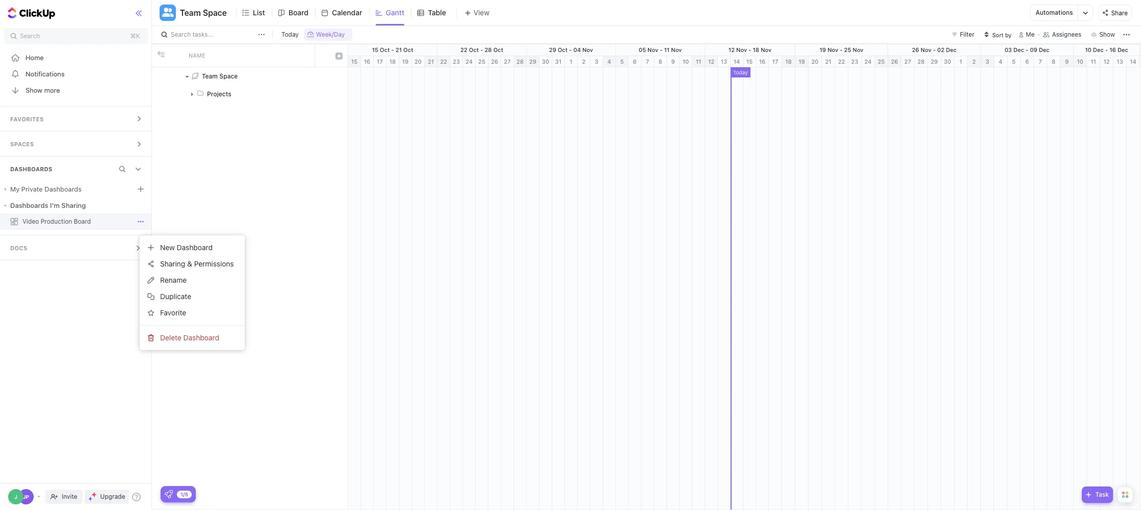 Task type: vqa. For each thing, say whether or not it's contained in the screenshot.
user group image
no



Task type: describe. For each thing, give the bounding box(es) containing it.
1 26 element from the left
[[489, 56, 502, 67]]

i'm
[[50, 202, 60, 210]]

sharing & permissions button
[[144, 256, 241, 272]]

assignees button
[[1039, 29, 1087, 41]]

dashboards i'm sharing
[[10, 202, 86, 210]]

2 3 from the left
[[986, 58, 990, 65]]

1 23 element from the left
[[450, 56, 463, 67]]

gantt link
[[386, 0, 409, 26]]

search for search
[[20, 32, 40, 40]]

26 for 26 nov - 02 dec
[[913, 46, 920, 53]]

name row
[[152, 44, 348, 67]]

dec for 10 dec - 16 dec
[[1118, 46, 1129, 53]]

03 dec - 09 dec element
[[982, 44, 1074, 56]]

3 column header from the left
[[315, 44, 331, 67]]

notifications link
[[0, 66, 152, 82]]

team space cell
[[183, 67, 315, 85]]

2 horizontal spatial 16
[[1110, 46, 1117, 53]]

video production board link
[[0, 214, 140, 230]]

1 21 element from the left
[[425, 56, 438, 67]]

delete dashboard button
[[144, 330, 241, 346]]

search for search tasks...
[[171, 31, 191, 38]]

5 nov from the left
[[761, 46, 772, 53]]

1 horizontal spatial 28
[[517, 58, 524, 65]]

27 for first 27 element from left
[[504, 58, 511, 65]]

onboarding checklist button image
[[165, 491, 173, 499]]

new dashboard button
[[144, 240, 241, 256]]

29 oct - 04 nov element
[[527, 44, 616, 56]]

more
[[44, 86, 60, 94]]

show
[[26, 86, 42, 94]]

17 for first 17 element from the right
[[773, 58, 779, 65]]

1 7 from the left
[[646, 58, 650, 65]]

19 nov - 25 nov element
[[796, 44, 889, 56]]

2 dec from the left
[[1014, 46, 1025, 53]]

2 22 element from the left
[[836, 56, 849, 67]]

team space - 0.00% row
[[152, 67, 348, 85]]

03
[[1005, 46, 1013, 53]]

duplicate
[[160, 292, 191, 301]]

 image inside the name row
[[336, 53, 343, 60]]

1 4 from the left
[[608, 58, 612, 65]]

1 24 element from the left
[[463, 56, 476, 67]]

15 oct - 21 oct element
[[348, 44, 438, 56]]

1 6 from the left
[[633, 58, 637, 65]]

list
[[253, 8, 265, 17]]

2 20 element from the left
[[809, 56, 822, 67]]

03 dec - 09 dec
[[1005, 46, 1050, 53]]

rename
[[160, 276, 187, 285]]

2 13 from the left
[[1117, 58, 1124, 65]]

1 25 element from the left
[[476, 56, 489, 67]]

2 5 from the left
[[1013, 58, 1016, 65]]

2 8 from the left
[[1052, 58, 1056, 65]]

1 vertical spatial today
[[734, 69, 748, 76]]

1 30 from the left
[[542, 58, 550, 65]]

2 30 from the left
[[945, 58, 952, 65]]

favorites button
[[0, 107, 152, 131]]

1 nov from the left
[[583, 46, 593, 53]]

- for 21
[[392, 46, 394, 53]]

1 8 from the left
[[659, 58, 663, 65]]

15 for second 15 element from the left
[[747, 58, 753, 65]]

today button
[[279, 29, 302, 41]]

production
[[41, 218, 72, 226]]

2 horizontal spatial 22
[[839, 58, 846, 65]]

0 horizontal spatial 28
[[485, 46, 492, 53]]

- for 16
[[1106, 46, 1109, 53]]

board link
[[289, 0, 313, 26]]

1 11 element from the left
[[693, 56, 706, 67]]

board inside sidebar navigation
[[74, 218, 91, 226]]

2 27 element from the left
[[902, 56, 915, 67]]

sharing & permissions
[[160, 260, 234, 268]]

27 for 1st 27 element from the right
[[905, 58, 912, 65]]

space inside "cell"
[[220, 72, 238, 80]]

05 nov - 11 nov element
[[616, 44, 706, 56]]

private
[[21, 185, 43, 193]]

10 dec - 16 dec
[[1086, 46, 1129, 53]]

05 nov - 11 nov
[[639, 46, 682, 53]]

2 16 element from the left
[[757, 56, 769, 67]]

2 28 element from the left
[[915, 56, 929, 67]]

1 17 element from the left
[[374, 56, 387, 67]]

sidebar navigation
[[0, 0, 152, 511]]

1 9 from the left
[[672, 58, 675, 65]]

24 for second 24 element
[[865, 58, 872, 65]]

favorite button
[[144, 305, 241, 321]]

2 29 element from the left
[[929, 56, 942, 67]]

&
[[187, 260, 192, 268]]

calendar
[[332, 8, 362, 17]]

1 horizontal spatial 19
[[799, 58, 805, 65]]

0 horizontal spatial 19
[[402, 58, 409, 65]]

- for 04
[[570, 46, 572, 53]]

calendar link
[[332, 0, 367, 26]]

team space button
[[176, 2, 227, 24]]

1 30 element from the left
[[540, 56, 553, 67]]

1 15 element from the left
[[348, 56, 361, 67]]

favorite
[[160, 309, 186, 317]]

09
[[1031, 46, 1038, 53]]

0 vertical spatial board
[[289, 8, 309, 17]]

12 nov - 18 nov
[[729, 46, 772, 53]]

dec for 26 nov - 02 dec
[[947, 46, 957, 53]]

26 nov - 02 dec element
[[889, 44, 982, 56]]

15 oct - 21 oct
[[372, 46, 413, 53]]

2 4 from the left
[[999, 58, 1003, 65]]

29 oct - 04 nov
[[549, 46, 593, 53]]

onboarding checklist button element
[[165, 491, 173, 499]]

31
[[555, 58, 562, 65]]

2 12 element from the left
[[1101, 56, 1114, 67]]

me
[[1027, 31, 1035, 38]]

- for 09
[[1026, 46, 1029, 53]]

1 horizontal spatial 16
[[760, 58, 766, 65]]

team inside button
[[180, 8, 201, 17]]

share button
[[1099, 5, 1133, 21]]

0 horizontal spatial 16
[[364, 58, 371, 65]]

1 horizontal spatial 21
[[428, 58, 434, 65]]

docs
[[10, 245, 27, 252]]

1 2 from the left
[[582, 58, 586, 65]]

1 horizontal spatial 12
[[729, 46, 735, 53]]

1 14 element from the left
[[731, 56, 744, 67]]

11 for 2nd 11 element from right
[[696, 58, 702, 65]]

delete dashboard
[[160, 334, 219, 342]]

dashboards
[[45, 185, 82, 193]]

- for 28
[[481, 46, 483, 53]]

25 for 1st the 25 element from the left
[[479, 58, 486, 65]]

2 25 element from the left
[[875, 56, 889, 67]]

team inside "cell"
[[202, 72, 218, 80]]

1 3 from the left
[[595, 58, 599, 65]]

oct for 22
[[469, 46, 479, 53]]

22 oct - 28 oct
[[461, 46, 504, 53]]

favorites
[[10, 116, 44, 122]]

29 inside 29 oct - 04 nov element
[[549, 46, 557, 53]]

1 column header from the left
[[152, 44, 167, 67]]

home
[[26, 53, 44, 61]]

list link
[[253, 0, 269, 26]]

19 nov - 25 nov
[[820, 46, 864, 53]]

task
[[1096, 491, 1110, 499]]

oct for 29
[[558, 46, 568, 53]]

2 horizontal spatial 21
[[826, 58, 832, 65]]

dashboard for delete dashboard
[[183, 334, 219, 342]]

delete
[[160, 334, 182, 342]]

0 horizontal spatial 22
[[440, 58, 447, 65]]

2 18 element from the left
[[783, 56, 796, 67]]

1 5 from the left
[[621, 58, 624, 65]]

name
[[189, 52, 205, 59]]

23 for 2nd the 23 element from the right
[[453, 58, 460, 65]]

4 nov from the left
[[737, 46, 747, 53]]

upgrade
[[100, 493, 125, 501]]

2 26 element from the left
[[889, 56, 902, 67]]

1 29 element from the left
[[527, 56, 540, 67]]

26 for first 26 element from right
[[892, 58, 899, 65]]

1 22 element from the left
[[438, 56, 450, 67]]



Task type: locate. For each thing, give the bounding box(es) containing it.
2 horizontal spatial 28
[[918, 58, 925, 65]]

1 horizontal spatial 10
[[1078, 58, 1084, 65]]

2
[[582, 58, 586, 65], [973, 58, 976, 65]]

30 element left the 31
[[540, 56, 553, 67]]

27 down 22 oct - 28 oct element at the left of page
[[504, 58, 511, 65]]

sharing up rename
[[160, 260, 185, 268]]

28
[[485, 46, 492, 53], [517, 58, 524, 65], [918, 58, 925, 65]]

1 horizontal spatial 12 element
[[1101, 56, 1114, 67]]

2 6 from the left
[[1026, 58, 1030, 65]]

3
[[595, 58, 599, 65], [986, 58, 990, 65]]

8
[[659, 58, 663, 65], [1052, 58, 1056, 65]]

23 down 22 oct - 28 oct element at the left of page
[[453, 58, 460, 65]]

today inside button
[[282, 31, 299, 38]]

22 element
[[438, 56, 450, 67], [836, 56, 849, 67]]

0 horizontal spatial sharing
[[62, 202, 86, 210]]

2 14 from the left
[[1131, 58, 1137, 65]]

1 18 element from the left
[[387, 56, 399, 67]]

3 oct from the left
[[469, 46, 479, 53]]

10 down assignees button
[[1086, 46, 1092, 53]]

1 horizontal spatial 10 element
[[1074, 56, 1088, 67]]

6 down 03 dec - 09 dec element
[[1026, 58, 1030, 65]]

0 horizontal spatial 24 element
[[463, 56, 476, 67]]

1 horizontal spatial 27 element
[[902, 56, 915, 67]]

dashboard
[[177, 243, 213, 252], [183, 334, 219, 342]]

dashboards up video
[[10, 202, 48, 210]]

1 vertical spatial board
[[74, 218, 91, 226]]

1 horizontal spatial 23 element
[[849, 56, 862, 67]]

0 horizontal spatial 17
[[377, 58, 383, 65]]

22 oct - 28 oct element
[[438, 44, 527, 56]]

column header
[[152, 44, 167, 67], [167, 44, 183, 67], [315, 44, 331, 67], [331, 44, 348, 67]]

search
[[171, 31, 191, 38], [20, 32, 40, 40]]

0 horizontal spatial 2
[[582, 58, 586, 65]]

1 horizontal spatial 30
[[945, 58, 952, 65]]

2 27 from the left
[[905, 58, 912, 65]]

2 - from the left
[[481, 46, 483, 53]]

2 oct from the left
[[404, 46, 413, 53]]

1 10 element from the left
[[680, 56, 693, 67]]

2 23 from the left
[[852, 58, 859, 65]]

3 dec from the left
[[1040, 46, 1050, 53]]

27 element
[[502, 56, 514, 67], [902, 56, 915, 67]]

team up search tasks...
[[180, 8, 201, 17]]

6 down 05 nov - 11 nov element
[[633, 58, 637, 65]]

dashboards
[[10, 166, 52, 172], [10, 202, 48, 210]]

0 horizontal spatial 25
[[479, 58, 486, 65]]

11 element down 10 dec - 16 dec
[[1088, 56, 1101, 67]]

29
[[549, 46, 557, 53], [530, 58, 537, 65], [931, 58, 939, 65]]

space down name column header
[[220, 72, 238, 80]]

4 dec from the left
[[1094, 46, 1104, 53]]

0 vertical spatial space
[[203, 8, 227, 17]]

permissions
[[194, 260, 234, 268]]

1 13 element from the left
[[718, 56, 731, 67]]

2 horizontal spatial 19
[[820, 46, 827, 53]]

2 horizontal spatial 26
[[913, 46, 920, 53]]

gantt
[[386, 8, 405, 17]]

0 horizontal spatial 12
[[709, 58, 715, 65]]

0 horizontal spatial 21
[[396, 46, 402, 53]]

17 element down the 12 nov - 18 nov element
[[769, 56, 783, 67]]

23
[[453, 58, 460, 65], [852, 58, 859, 65]]

 image inside the name row
[[157, 51, 165, 58]]

12 element down 10 dec - 16 dec element
[[1101, 56, 1114, 67]]

5 - from the left
[[749, 46, 752, 53]]

1 horizontal spatial 28 element
[[915, 56, 929, 67]]

29 up the 31
[[549, 46, 557, 53]]

4 - from the left
[[660, 46, 663, 53]]

board right production at the top
[[74, 218, 91, 226]]

0 vertical spatial dashboard
[[177, 243, 213, 252]]

28 element down the 26 nov - 02 dec
[[915, 56, 929, 67]]

1 27 element from the left
[[502, 56, 514, 67]]

1 down 26 nov - 02 dec element
[[960, 58, 963, 65]]

23 for first the 23 element from the right
[[852, 58, 859, 65]]

29 element down 26 nov - 02 dec element
[[929, 56, 942, 67]]

1 dec from the left
[[947, 46, 957, 53]]

1 19 element from the left
[[399, 56, 412, 67]]

14 down 10 dec - 16 dec element
[[1131, 58, 1137, 65]]

1 vertical spatial sharing
[[160, 260, 185, 268]]

2 15 element from the left
[[744, 56, 757, 67]]

25 element
[[476, 56, 489, 67], [875, 56, 889, 67]]

search inside sidebar navigation
[[20, 32, 40, 40]]

16 element down the 12 nov - 18 nov element
[[757, 56, 769, 67]]

0 horizontal spatial 5
[[621, 58, 624, 65]]

10 down 10 dec - 16 dec element
[[1078, 58, 1084, 65]]

6 nov from the left
[[828, 46, 839, 53]]

team
[[180, 8, 201, 17], [202, 72, 218, 80]]

3 nov from the left
[[672, 46, 682, 53]]

search left tasks...
[[171, 31, 191, 38]]

18 element down the 12 nov - 18 nov element
[[783, 56, 796, 67]]

18
[[753, 46, 760, 53], [390, 58, 396, 65], [786, 58, 792, 65]]

9 down 05 nov - 11 nov element
[[672, 58, 675, 65]]

1 dashboards from the top
[[10, 166, 52, 172]]

11
[[665, 46, 670, 53], [696, 58, 702, 65], [1091, 58, 1097, 65]]

20 element down 19 nov - 25 nov
[[809, 56, 822, 67]]

team space
[[180, 8, 227, 17], [202, 72, 238, 80]]

22 element down 19 nov - 25 nov element
[[836, 56, 849, 67]]

14 for first 14 element from the left
[[734, 58, 740, 65]]

2 1 from the left
[[960, 58, 963, 65]]

0 horizontal spatial 10
[[683, 58, 689, 65]]

- for 11
[[660, 46, 663, 53]]

1 20 from the left
[[415, 58, 422, 65]]

0 vertical spatial sharing
[[62, 202, 86, 210]]

0 vertical spatial today
[[282, 31, 299, 38]]

15 element down 15 oct - 21 oct element
[[348, 56, 361, 67]]

0 horizontal spatial 18
[[390, 58, 396, 65]]

share
[[1112, 9, 1129, 17]]

0 horizontal spatial 23
[[453, 58, 460, 65]]

0 horizontal spatial today
[[282, 31, 299, 38]]

2 9 from the left
[[1066, 58, 1069, 65]]

12 element down the 12 nov - 18 nov element
[[706, 56, 718, 67]]

table link
[[428, 0, 450, 26]]

20 down 19 nov - 25 nov element
[[812, 58, 819, 65]]

1 horizontal spatial 15 element
[[744, 56, 757, 67]]

2 11 element from the left
[[1088, 56, 1101, 67]]

21 element down 19 nov - 25 nov
[[822, 56, 836, 67]]

13 element
[[718, 56, 731, 67], [1114, 56, 1128, 67]]

0 horizontal spatial 23 element
[[450, 56, 463, 67]]

table
[[428, 8, 446, 17]]

0 horizontal spatial 11 element
[[693, 56, 706, 67]]

1 horizontal spatial 19 element
[[796, 56, 809, 67]]

19 element down 15 oct - 21 oct element
[[399, 56, 412, 67]]

1 horizontal spatial 18
[[753, 46, 760, 53]]

 image
[[336, 53, 343, 60]]

24
[[466, 58, 473, 65], [865, 58, 872, 65]]

0 horizontal spatial 17 element
[[374, 56, 387, 67]]

1 horizontal spatial 22
[[461, 46, 468, 53]]

space inside button
[[203, 8, 227, 17]]

0 horizontal spatial 21 element
[[425, 56, 438, 67]]

2 10 element from the left
[[1074, 56, 1088, 67]]

14 for 2nd 14 element
[[1131, 58, 1137, 65]]

9
[[672, 58, 675, 65], [1066, 58, 1069, 65]]

11 down 10 dec - 16 dec
[[1091, 58, 1097, 65]]

1 horizontal spatial 8
[[1052, 58, 1056, 65]]

0 horizontal spatial 14 element
[[731, 56, 744, 67]]

20 element
[[412, 56, 425, 67], [809, 56, 822, 67]]

30
[[542, 58, 550, 65], [945, 58, 952, 65]]

dec
[[947, 46, 957, 53], [1014, 46, 1025, 53], [1040, 46, 1050, 53], [1094, 46, 1104, 53], [1118, 46, 1129, 53]]

26 down 22 oct - 28 oct element at the left of page
[[491, 58, 498, 65]]

3 - from the left
[[570, 46, 572, 53]]

sharing inside sidebar navigation
[[62, 202, 86, 210]]

2 down 29 oct - 04 nov element
[[582, 58, 586, 65]]

22 element down 22 oct - 28 oct element at the left of page
[[438, 56, 450, 67]]

team space up tasks...
[[180, 8, 227, 17]]

0 horizontal spatial 19 element
[[399, 56, 412, 67]]

tasks...
[[193, 31, 213, 38]]

1 down 29 oct - 04 nov element
[[570, 58, 573, 65]]

1 horizontal spatial 30 element
[[942, 56, 955, 67]]

5 oct from the left
[[558, 46, 568, 53]]

1 horizontal spatial 9
[[1066, 58, 1069, 65]]

12
[[729, 46, 735, 53], [709, 58, 715, 65], [1104, 58, 1110, 65]]

23 element
[[450, 56, 463, 67], [849, 56, 862, 67]]

26 element down 26 nov - 02 dec element
[[889, 56, 902, 67]]

1 horizontal spatial 17 element
[[769, 56, 783, 67]]

search up home on the left of the page
[[20, 32, 40, 40]]

11 down 05 nov - 11 nov element
[[696, 58, 702, 65]]

21
[[396, 46, 402, 53], [428, 58, 434, 65], [826, 58, 832, 65]]

0 horizontal spatial 30 element
[[540, 56, 553, 67]]

0 horizontal spatial 22 element
[[438, 56, 450, 67]]

9 - from the left
[[1106, 46, 1109, 53]]

12 element
[[706, 56, 718, 67], [1101, 56, 1114, 67]]

13 down 10 dec - 16 dec element
[[1117, 58, 1124, 65]]

23 element down 19 nov - 25 nov element
[[849, 56, 862, 67]]

oct
[[380, 46, 390, 53], [404, 46, 413, 53], [469, 46, 479, 53], [494, 46, 504, 53], [558, 46, 568, 53]]

24 down 22 oct - 28 oct
[[466, 58, 473, 65]]

14 down 12 nov - 18 nov
[[734, 58, 740, 65]]

dashboards up private
[[10, 166, 52, 172]]

8 - from the left
[[1026, 46, 1029, 53]]

video
[[22, 218, 39, 226]]

0 horizontal spatial 14
[[734, 58, 740, 65]]

30 left the 31
[[542, 58, 550, 65]]

0 horizontal spatial 18 element
[[387, 56, 399, 67]]

today
[[282, 31, 299, 38], [734, 69, 748, 76]]

15 element down the 12 nov - 18 nov element
[[744, 56, 757, 67]]

1
[[570, 58, 573, 65], [960, 58, 963, 65]]

1 vertical spatial space
[[220, 72, 238, 80]]

automations button
[[1031, 5, 1079, 20]]

31 element
[[553, 56, 565, 67]]

26 for 1st 26 element from the left
[[491, 58, 498, 65]]

14 element down 10 dec - 16 dec element
[[1128, 56, 1141, 67]]

1 vertical spatial team
[[202, 72, 218, 80]]

show more
[[26, 86, 60, 94]]

2 21 element from the left
[[822, 56, 836, 67]]

25 element down 19 nov - 25 nov element
[[875, 56, 889, 67]]

5 down 03 dec - 09 dec
[[1013, 58, 1016, 65]]

13 down the 12 nov - 18 nov element
[[721, 58, 728, 65]]

16 down 15 oct - 21 oct element
[[364, 58, 371, 65]]

1 23 from the left
[[453, 58, 460, 65]]

25 element down 22 oct - 28 oct element at the left of page
[[476, 56, 489, 67]]

27 down 26 nov - 02 dec element
[[905, 58, 912, 65]]

dec down share "button"
[[1094, 46, 1104, 53]]

22
[[461, 46, 468, 53], [440, 58, 447, 65], [839, 58, 846, 65]]

0 horizontal spatial 28 element
[[514, 56, 527, 67]]

3 down 03 dec - 09 dec element
[[986, 58, 990, 65]]

2 17 from the left
[[773, 58, 779, 65]]

26 element down 22 oct - 28 oct element at the left of page
[[489, 56, 502, 67]]

2 19 element from the left
[[796, 56, 809, 67]]

video production board
[[22, 218, 91, 226]]

18 element down 15 oct - 21 oct element
[[387, 56, 399, 67]]

5 down 05 nov - 11 nov element
[[621, 58, 624, 65]]

1 12 element from the left
[[706, 56, 718, 67]]

sharing
[[62, 202, 86, 210], [160, 260, 185, 268]]

0 horizontal spatial 11
[[665, 46, 670, 53]]

5
[[621, 58, 624, 65], [1013, 58, 1016, 65]]

sharing inside sharing & permissions button
[[160, 260, 185, 268]]

11 element
[[693, 56, 706, 67], [1088, 56, 1101, 67]]

team space inside button
[[180, 8, 227, 17]]

1 24 from the left
[[466, 58, 473, 65]]

sharing up video production board link
[[62, 202, 86, 210]]

dec down share
[[1118, 46, 1129, 53]]

0 horizontal spatial 25 element
[[476, 56, 489, 67]]

28 element left the 31
[[514, 56, 527, 67]]

0 horizontal spatial 3
[[595, 58, 599, 65]]

my private dashboards
[[10, 185, 82, 193]]

17 down 15 oct - 21 oct
[[377, 58, 383, 65]]

16 element
[[361, 56, 374, 67], [757, 56, 769, 67]]

1 horizontal spatial 11 element
[[1088, 56, 1101, 67]]

1 horizontal spatial sharing
[[160, 260, 185, 268]]

5 dec from the left
[[1118, 46, 1129, 53]]

0 horizontal spatial 7
[[646, 58, 650, 65]]

1 horizontal spatial 1
[[960, 58, 963, 65]]

29 down 26 nov - 02 dec element
[[931, 58, 939, 65]]

7 down 03 dec - 09 dec element
[[1039, 58, 1043, 65]]

2 23 element from the left
[[849, 56, 862, 67]]

9 down assignees
[[1066, 58, 1069, 65]]

29 element
[[527, 56, 540, 67], [929, 56, 942, 67]]

02
[[938, 46, 945, 53]]

1 vertical spatial dashboard
[[183, 334, 219, 342]]

2 30 element from the left
[[942, 56, 955, 67]]

11 for second 11 element from the left
[[1091, 58, 1097, 65]]

1 horizontal spatial board
[[289, 8, 309, 17]]

1 20 element from the left
[[412, 56, 425, 67]]

17 element down 15 oct - 21 oct
[[374, 56, 387, 67]]

7 down "05" at the right top of page
[[646, 58, 650, 65]]

1 17 from the left
[[377, 58, 383, 65]]

1 horizontal spatial 25
[[845, 46, 852, 53]]

space
[[203, 8, 227, 17], [220, 72, 238, 80]]

notifications
[[26, 70, 65, 78]]

2 14 element from the left
[[1128, 56, 1141, 67]]

0 vertical spatial team
[[180, 8, 201, 17]]

10
[[1086, 46, 1092, 53], [683, 58, 689, 65], [1078, 58, 1084, 65]]

me button
[[1015, 29, 1039, 41]]

2 down 26 nov - 02 dec element
[[973, 58, 976, 65]]

1 horizontal spatial 21 element
[[822, 56, 836, 67]]

2 horizontal spatial 29
[[931, 58, 939, 65]]

04
[[574, 46, 581, 53]]

new dashboard
[[160, 243, 213, 252]]

1 horizontal spatial 24 element
[[862, 56, 875, 67]]

new
[[160, 243, 175, 252]]

26 nov - 02 dec
[[913, 46, 957, 53]]

0 horizontal spatial team
[[180, 8, 201, 17]]

18 inside the 12 nov - 18 nov element
[[753, 46, 760, 53]]

1 horizontal spatial 26 element
[[889, 56, 902, 67]]

16
[[1110, 46, 1117, 53], [364, 58, 371, 65], [760, 58, 766, 65]]

11 right "05" at the right top of page
[[665, 46, 670, 53]]

21 down 19 nov - 25 nov
[[826, 58, 832, 65]]

20 for 2nd 20 element from left
[[812, 58, 819, 65]]

1 vertical spatial team space
[[202, 72, 238, 80]]

1 horizontal spatial 23
[[852, 58, 859, 65]]

14 element
[[731, 56, 744, 67], [1128, 56, 1141, 67]]

1 horizontal spatial 13
[[1117, 58, 1124, 65]]

2 17 element from the left
[[769, 56, 783, 67]]

dashboard up sharing & permissions
[[177, 243, 213, 252]]

7 nov from the left
[[853, 46, 864, 53]]

7
[[646, 58, 650, 65], [1039, 58, 1043, 65]]

05
[[639, 46, 646, 53]]

dashboard inside button
[[177, 243, 213, 252]]

1 27 from the left
[[504, 58, 511, 65]]

2 horizontal spatial 18
[[786, 58, 792, 65]]

⌘k
[[130, 32, 140, 40]]

29 left the 31
[[530, 58, 537, 65]]

2 horizontal spatial 15
[[747, 58, 753, 65]]

23 down 19 nov - 25 nov element
[[852, 58, 859, 65]]

dec right 09
[[1040, 46, 1050, 53]]

1 horizontal spatial 29
[[549, 46, 557, 53]]

1 horizontal spatial 2
[[973, 58, 976, 65]]

1 horizontal spatial 3
[[986, 58, 990, 65]]

17
[[377, 58, 383, 65], [773, 58, 779, 65]]

1 1 from the left
[[570, 58, 573, 65]]

21 element down 15 oct - 21 oct element
[[425, 56, 438, 67]]

4 down 29 oct - 04 nov element
[[608, 58, 612, 65]]

18 element
[[387, 56, 399, 67], [783, 56, 796, 67]]

13 element down 10 dec - 16 dec element
[[1114, 56, 1128, 67]]

1 - from the left
[[392, 46, 394, 53]]

15 element
[[348, 56, 361, 67], [744, 56, 757, 67]]

dec right 02
[[947, 46, 957, 53]]

15 for first 15 element from the left
[[351, 58, 358, 65]]

automations
[[1036, 9, 1074, 16]]

- for 02
[[934, 46, 936, 53]]

1 horizontal spatial 4
[[999, 58, 1003, 65]]

today down the 12 nov - 18 nov element
[[734, 69, 748, 76]]

- for 18
[[749, 46, 752, 53]]

dashboard for new dashboard
[[177, 243, 213, 252]]

19
[[820, 46, 827, 53], [402, 58, 409, 65], [799, 58, 805, 65]]

upgrade link
[[84, 490, 129, 505]]

17 element
[[374, 56, 387, 67], [769, 56, 783, 67]]

space up "search tasks..." text box
[[203, 8, 227, 17]]

1 horizontal spatial 17
[[773, 58, 779, 65]]

0 horizontal spatial 8
[[659, 58, 663, 65]]

24 for 2nd 24 element from the right
[[466, 58, 473, 65]]

13 element down 12 nov - 18 nov
[[718, 56, 731, 67]]

28 element
[[514, 56, 527, 67], [915, 56, 929, 67]]

0 horizontal spatial 29
[[530, 58, 537, 65]]

1 horizontal spatial 14 element
[[1128, 56, 1141, 67]]

10 dec - 16 dec element
[[1074, 44, 1141, 56]]

17 for 1st 17 element from left
[[377, 58, 383, 65]]

home link
[[0, 49, 152, 66]]

16 element down 15 oct - 21 oct
[[361, 56, 374, 67]]

1 14 from the left
[[734, 58, 740, 65]]

0 horizontal spatial search
[[20, 32, 40, 40]]

24 down 19 nov - 25 nov element
[[865, 58, 872, 65]]

 image
[[157, 51, 165, 58]]

8 nov from the left
[[921, 46, 932, 53]]

13
[[721, 58, 728, 65], [1117, 58, 1124, 65]]

0 horizontal spatial 13 element
[[718, 56, 731, 67]]

0 horizontal spatial 27 element
[[502, 56, 514, 67]]

2 24 from the left
[[865, 58, 872, 65]]

2 column header from the left
[[167, 44, 183, 67]]

team space down name on the top left of page
[[202, 72, 238, 80]]

invite
[[62, 493, 77, 501]]

1 horizontal spatial 13 element
[[1114, 56, 1128, 67]]

rename button
[[144, 272, 241, 289]]

1 horizontal spatial 26
[[892, 58, 899, 65]]

0 horizontal spatial 26
[[491, 58, 498, 65]]

30 down 02
[[945, 58, 952, 65]]

8 down assignees button
[[1052, 58, 1056, 65]]

team down name on the top left of page
[[202, 72, 218, 80]]

duplicate button
[[144, 289, 241, 305]]

2 horizontal spatial 12
[[1104, 58, 1110, 65]]

2 20 from the left
[[812, 58, 819, 65]]

25 for 1st the 25 element from right
[[878, 58, 885, 65]]

team space tree grid
[[152, 44, 348, 510]]

dashboard inside button
[[183, 334, 219, 342]]

name column header
[[183, 44, 315, 67]]

0 horizontal spatial 13
[[721, 58, 728, 65]]

0 horizontal spatial 24
[[466, 58, 473, 65]]

10 down 05 nov - 11 nov element
[[683, 58, 689, 65]]

2 13 element from the left
[[1114, 56, 1128, 67]]

2 horizontal spatial 10
[[1086, 46, 1092, 53]]

7 - from the left
[[934, 46, 936, 53]]

assignees
[[1053, 31, 1082, 38]]

2 24 element from the left
[[862, 56, 875, 67]]

1 horizontal spatial 5
[[1013, 58, 1016, 65]]

23 element down 22 oct - 28 oct
[[450, 56, 463, 67]]

15 for 15 oct - 21 oct
[[372, 46, 379, 53]]

24 element down 22 oct - 28 oct
[[463, 56, 476, 67]]

25
[[845, 46, 852, 53], [479, 58, 486, 65], [878, 58, 885, 65]]

2 7 from the left
[[1039, 58, 1043, 65]]

dec right 03
[[1014, 46, 1025, 53]]

24 element down 19 nov - 25 nov element
[[862, 56, 875, 67]]

30 element
[[540, 56, 553, 67], [942, 56, 955, 67]]

dashboards for dashboards i'm sharing
[[10, 202, 48, 210]]

dec for 03 dec - 09 dec
[[1040, 46, 1050, 53]]

search tasks...
[[171, 31, 213, 38]]

oct for 15
[[380, 46, 390, 53]]

21 element
[[425, 56, 438, 67], [822, 56, 836, 67]]

Search tasks... text field
[[171, 28, 256, 42]]

dashboards for dashboards
[[10, 166, 52, 172]]

4 column header from the left
[[331, 44, 348, 67]]

12 nov - 18 nov element
[[706, 44, 796, 56]]

1 horizontal spatial 20
[[812, 58, 819, 65]]

team space inside "cell"
[[202, 72, 238, 80]]

4 oct from the left
[[494, 46, 504, 53]]

10 element down 10 dec - 16 dec
[[1074, 56, 1088, 67]]

1 horizontal spatial 6
[[1026, 58, 1030, 65]]

1 28 element from the left
[[514, 56, 527, 67]]

2 2 from the left
[[973, 58, 976, 65]]

1 16 element from the left
[[361, 56, 374, 67]]

19 element
[[399, 56, 412, 67], [796, 56, 809, 67]]

my
[[10, 185, 20, 193]]

dashboard down favorite button
[[183, 334, 219, 342]]

16 down the 12 nov - 18 nov element
[[760, 58, 766, 65]]

0 horizontal spatial 1
[[570, 58, 573, 65]]

0 horizontal spatial 15
[[351, 58, 358, 65]]

1 oct from the left
[[380, 46, 390, 53]]

4
[[608, 58, 612, 65], [999, 58, 1003, 65]]

1/5
[[181, 492, 188, 498]]

1 13 from the left
[[721, 58, 728, 65]]

20 for second 20 element from right
[[415, 58, 422, 65]]

today down board link
[[282, 31, 299, 38]]

2 nov from the left
[[648, 46, 659, 53]]

16 down share "button"
[[1110, 46, 1117, 53]]

10 element
[[680, 56, 693, 67], [1074, 56, 1088, 67]]

26 element
[[489, 56, 502, 67], [889, 56, 902, 67]]

1 horizontal spatial 18 element
[[783, 56, 796, 67]]

board
[[289, 8, 309, 17], [74, 218, 91, 226]]

- for 25
[[840, 46, 843, 53]]

27 element down 22 oct - 28 oct element at the left of page
[[502, 56, 514, 67]]

4 down 03 dec - 09 dec element
[[999, 58, 1003, 65]]

24 element
[[463, 56, 476, 67], [862, 56, 875, 67]]

15 inside 15 oct - 21 oct element
[[372, 46, 379, 53]]

0 horizontal spatial board
[[74, 218, 91, 226]]

nov
[[583, 46, 593, 53], [648, 46, 659, 53], [672, 46, 682, 53], [737, 46, 747, 53], [761, 46, 772, 53], [828, 46, 839, 53], [853, 46, 864, 53], [921, 46, 932, 53]]



